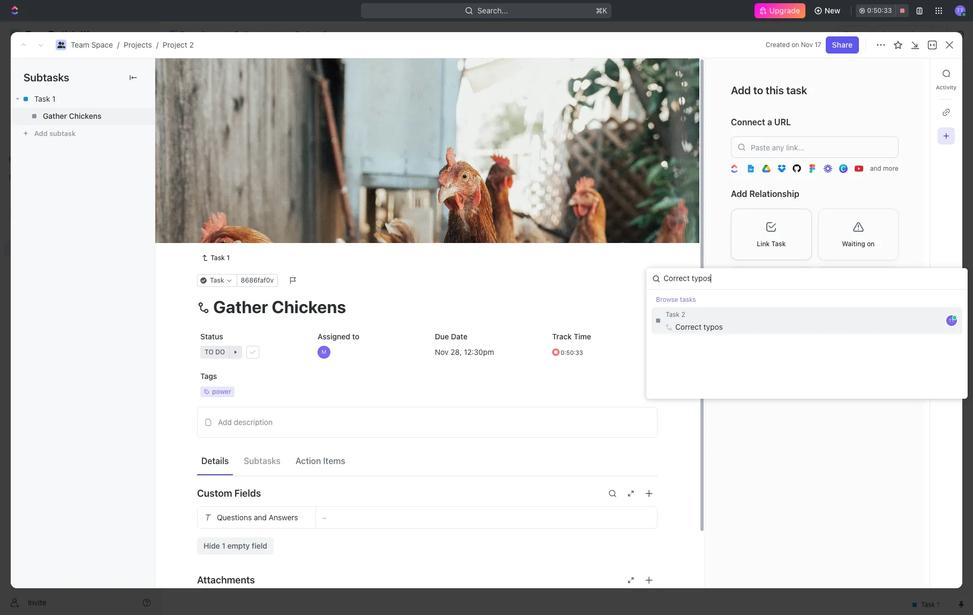 Task type: describe. For each thing, give the bounding box(es) containing it.
task sidebar navigation tab list
[[935, 65, 958, 145]]

and inside task sidebar content section
[[870, 165, 881, 173]]

gantt
[[364, 99, 383, 108]]

gather chickens
[[43, 111, 101, 121]]

url
[[774, 117, 791, 127]]

hide button
[[552, 123, 574, 136]]

dashboards
[[26, 110, 67, 119]]

space for team space / projects / project 2
[[91, 40, 113, 49]]

created on nov 17
[[766, 41, 821, 49]]

1 vertical spatial add task button
[[275, 149, 320, 162]]

action
[[296, 456, 321, 466]]

automations button
[[876, 26, 931, 42]]

action items button
[[291, 452, 350, 471]]

hide for hide
[[556, 125, 570, 133]]

add left relationship
[[731, 189, 747, 199]]

questions
[[217, 513, 252, 522]]

hide 1 empty field
[[204, 541, 267, 550]]

upgrade
[[769, 6, 800, 15]]

2 vertical spatial project
[[186, 64, 234, 81]]

date
[[451, 332, 468, 341]]

add left description
[[218, 418, 232, 427]]

1 vertical spatial project
[[163, 40, 187, 49]]

calendar link
[[271, 96, 305, 111]]

custom fields
[[197, 488, 261, 499]]

0 horizontal spatial projects
[[124, 40, 152, 49]]

this
[[766, 84, 784, 96]]

2 horizontal spatial add task button
[[889, 65, 935, 82]]

user group image inside tree
[[11, 210, 19, 216]]

share button right 17
[[826, 36, 859, 54]]

correct
[[675, 322, 702, 331]]

due date
[[435, 332, 468, 341]]

team for team space
[[180, 29, 199, 39]]

tree inside sidebar navigation
[[4, 186, 155, 331]]

chickens
[[69, 111, 101, 121]]

table link
[[323, 96, 344, 111]]

Edit task name text field
[[197, 297, 658, 317]]

0:50:33
[[867, 6, 892, 14]]

1 horizontal spatial task 1 link
[[197, 252, 234, 264]]

assignees
[[446, 125, 478, 133]]

tasks
[[680, 296, 696, 304]]

inbox
[[26, 74, 44, 83]]

custom
[[197, 488, 232, 499]]

hide for hide 1 empty field
[[204, 541, 220, 550]]

1 button for 2
[[241, 204, 256, 215]]

1 vertical spatial task 1
[[216, 186, 238, 195]]

0 vertical spatial user group image
[[57, 42, 65, 48]]

time
[[574, 332, 591, 341]]

0 vertical spatial share
[[844, 29, 865, 39]]

add task for the rightmost add task button
[[896, 69, 928, 78]]

more
[[883, 165, 899, 173]]

do
[[209, 253, 219, 261]]

action items
[[296, 456, 345, 466]]

description
[[234, 418, 273, 427]]

add relationship
[[731, 189, 799, 199]]

due
[[435, 332, 449, 341]]

17
[[815, 41, 821, 49]]

list link
[[238, 96, 253, 111]]

tags
[[200, 372, 217, 381]]

favorites button
[[4, 153, 41, 166]]

subtasks button
[[239, 452, 285, 471]]

attachments button
[[197, 568, 658, 593]]

custom fields element
[[197, 506, 658, 555]]

task sidebar content section
[[705, 58, 930, 589]]

fields
[[234, 488, 261, 499]]

to for add
[[753, 84, 763, 96]]

empty
[[227, 541, 250, 550]]

1 horizontal spatial task 2
[[666, 310, 685, 318]]

0 horizontal spatial team space link
[[71, 40, 113, 49]]

add down automations 'button'
[[896, 69, 910, 78]]

new button
[[810, 2, 847, 19]]

custom fields button
[[197, 481, 658, 506]]

created
[[766, 41, 790, 49]]

browse tasks
[[656, 296, 696, 304]]

details button
[[197, 452, 233, 471]]

on
[[792, 41, 799, 49]]

0:50:33 button
[[856, 4, 909, 17]]

link task
[[757, 240, 786, 248]]

1 inside custom fields element
[[222, 541, 225, 550]]

progress
[[207, 151, 242, 159]]

task
[[786, 84, 807, 96]]

spaces
[[9, 174, 31, 182]]

0 vertical spatial task 1 link
[[11, 91, 155, 108]]

0 vertical spatial task 1
[[34, 94, 55, 103]]

task inside dropdown button
[[772, 240, 786, 248]]

8686faf0v button
[[236, 274, 278, 287]]

table
[[325, 99, 344, 108]]

1 horizontal spatial add task
[[288, 151, 316, 159]]

projects inside "link"
[[245, 29, 273, 39]]

assigned
[[318, 332, 350, 341]]

home link
[[4, 52, 155, 69]]

favorites
[[9, 155, 37, 163]]

in
[[199, 151, 205, 159]]

team for team space / projects / project 2
[[71, 40, 89, 49]]

relationship
[[749, 189, 799, 199]]

answers
[[269, 513, 298, 522]]

team space / projects / project 2
[[71, 40, 194, 49]]



Task type: vqa. For each thing, say whether or not it's contained in the screenshot.
Jeremy Miller's Workspace, , ELEMENT
no



Task type: locate. For each thing, give the bounding box(es) containing it.
activity
[[936, 84, 957, 91]]

1 horizontal spatial project 2
[[295, 29, 327, 39]]

1 vertical spatial project 2
[[186, 64, 249, 81]]

1 vertical spatial team
[[71, 40, 89, 49]]

details
[[201, 456, 229, 466]]

items
[[323, 456, 345, 466]]

0 horizontal spatial task 2
[[216, 205, 239, 214]]

share button
[[838, 26, 871, 43], [826, 36, 859, 54]]

1 vertical spatial task 1 link
[[197, 252, 234, 264]]

0 horizontal spatial user group image
[[11, 210, 19, 216]]

1 horizontal spatial user group image
[[57, 42, 65, 48]]

add task
[[896, 69, 928, 78], [288, 151, 316, 159], [216, 223, 247, 232]]

0 vertical spatial team
[[180, 29, 199, 39]]

team up the home link
[[71, 40, 89, 49]]

board link
[[198, 96, 221, 111]]

add task for the bottommost add task button
[[216, 223, 247, 232]]

calendar
[[273, 99, 305, 108]]

space up the home link
[[91, 40, 113, 49]]

task
[[912, 69, 928, 78], [34, 94, 50, 103], [302, 151, 316, 159], [216, 186, 232, 195], [216, 205, 232, 214], [232, 223, 247, 232], [772, 240, 786, 248], [211, 254, 225, 262], [666, 310, 680, 318]]

automations
[[881, 29, 926, 39]]

add task up do in the top left of the page
[[216, 223, 247, 232]]

1 vertical spatial to
[[199, 253, 208, 261]]

add up do in the top left of the page
[[216, 223, 230, 232]]

add task down automations 'button'
[[896, 69, 928, 78]]

1 horizontal spatial projects link
[[231, 28, 276, 41]]

assigned to
[[318, 332, 359, 341]]

user group image
[[57, 42, 65, 48], [11, 210, 19, 216]]

new
[[825, 6, 840, 15]]

8686faf0v
[[241, 276, 274, 284]]

add down calendar link
[[288, 151, 300, 159]]

share right 17
[[832, 40, 853, 49]]

subtasks
[[24, 71, 69, 84], [244, 456, 281, 466]]

list
[[241, 99, 253, 108]]

to right "assigned"
[[352, 332, 359, 341]]

add task button down calendar link
[[275, 149, 320, 162]]

task 1 link
[[11, 91, 155, 108], [197, 252, 234, 264]]

0 horizontal spatial project 2 link
[[163, 40, 194, 49]]

⌘k
[[596, 6, 608, 15]]

1 vertical spatial projects
[[124, 40, 152, 49]]

nov
[[801, 41, 813, 49]]

1 horizontal spatial hide
[[556, 125, 570, 133]]

user group image up the home link
[[57, 42, 65, 48]]

team
[[180, 29, 199, 39], [71, 40, 89, 49]]

space right user group image
[[201, 29, 222, 39]]

1 horizontal spatial and
[[870, 165, 881, 173]]

subtasks up 'fields'
[[244, 456, 281, 466]]

project 2
[[295, 29, 327, 39], [186, 64, 249, 81]]

0 horizontal spatial add task
[[216, 223, 247, 232]]

team right user group image
[[180, 29, 199, 39]]

add up connect
[[731, 84, 751, 96]]

space
[[201, 29, 222, 39], [91, 40, 113, 49]]

0 vertical spatial add task button
[[889, 65, 935, 82]]

to for assigned
[[352, 332, 359, 341]]

1 horizontal spatial team space link
[[167, 28, 225, 41]]

correct typos
[[675, 322, 723, 331]]

task 2
[[216, 205, 239, 214], [666, 310, 685, 318]]

and left more
[[870, 165, 881, 173]]

connect a url
[[731, 117, 791, 127]]

1 button for 1
[[240, 185, 255, 196]]

project
[[295, 29, 321, 39], [163, 40, 187, 49], [186, 64, 234, 81]]

tree
[[4, 186, 155, 331]]

questions and answers
[[217, 513, 298, 522]]

1 horizontal spatial space
[[201, 29, 222, 39]]

Search tasks... text field
[[840, 122, 947, 138]]

0 vertical spatial project
[[295, 29, 321, 39]]

hide inside button
[[556, 125, 570, 133]]

link task button
[[731, 209, 812, 260]]

2 vertical spatial to
[[352, 332, 359, 341]]

gantt link
[[362, 96, 383, 111]]

1 vertical spatial task 2
[[666, 310, 685, 318]]

1 vertical spatial and
[[254, 513, 267, 522]]

inbox link
[[4, 70, 155, 87]]

0 horizontal spatial task 1 link
[[11, 91, 155, 108]]

1 horizontal spatial team
[[180, 29, 199, 39]]

typos
[[704, 322, 723, 331]]

1 vertical spatial space
[[91, 40, 113, 49]]

0 horizontal spatial hide
[[204, 541, 220, 550]]

space for team space
[[201, 29, 222, 39]]

1 horizontal spatial project 2 link
[[282, 28, 330, 41]]

add to this task
[[731, 84, 807, 96]]

0 horizontal spatial project 2
[[186, 64, 249, 81]]

field
[[252, 541, 267, 550]]

add task button
[[889, 65, 935, 82], [275, 149, 320, 162], [211, 222, 252, 235]]

sidebar navigation
[[0, 21, 160, 615]]

0 horizontal spatial projects link
[[124, 40, 152, 49]]

attachments
[[197, 575, 255, 586]]

invite
[[28, 598, 46, 607]]

1 horizontal spatial subtasks
[[244, 456, 281, 466]]

1 vertical spatial hide
[[204, 541, 220, 550]]

to left do in the top left of the page
[[199, 253, 208, 261]]

1 vertical spatial add task
[[288, 151, 316, 159]]

1 vertical spatial user group image
[[11, 210, 19, 216]]

0 vertical spatial project 2
[[295, 29, 327, 39]]

status
[[200, 332, 223, 341]]

0 horizontal spatial and
[[254, 513, 267, 522]]

1 vertical spatial share
[[832, 40, 853, 49]]

tt
[[949, 318, 955, 324]]

Search for task (or subtask) name, ID, or URL text field
[[646, 268, 968, 289]]

add task button down automations 'button'
[[889, 65, 935, 82]]

docs
[[26, 92, 43, 101]]

share button down new
[[838, 26, 871, 43]]

upgrade link
[[754, 3, 805, 18]]

connect
[[731, 117, 765, 127]]

track time
[[552, 332, 591, 341]]

2 vertical spatial task 1
[[211, 254, 230, 262]]

2
[[323, 29, 327, 39], [189, 40, 194, 49], [237, 64, 246, 81], [254, 151, 258, 159], [234, 205, 239, 214], [681, 310, 685, 318]]

1 vertical spatial subtasks
[[244, 456, 281, 466]]

2 vertical spatial add task
[[216, 223, 247, 232]]

user group image down the spaces
[[11, 210, 19, 216]]

to do
[[199, 253, 219, 261]]

board
[[200, 99, 221, 108]]

add task button up do in the top left of the page
[[211, 222, 252, 235]]

0 vertical spatial hide
[[556, 125, 570, 133]]

team space link
[[167, 28, 225, 41], [71, 40, 113, 49]]

0 vertical spatial add task
[[896, 69, 928, 78]]

0 vertical spatial and
[[870, 165, 881, 173]]

and
[[870, 165, 881, 173], [254, 513, 267, 522]]

assignees button
[[433, 123, 483, 136]]

1 vertical spatial 1 button
[[241, 204, 256, 215]]

and left answers
[[254, 513, 267, 522]]

subtasks down home
[[24, 71, 69, 84]]

add description
[[218, 418, 273, 427]]

team space
[[180, 29, 222, 39]]

0 horizontal spatial team
[[71, 40, 89, 49]]

task 2 up do in the top left of the page
[[216, 205, 239, 214]]

0 horizontal spatial add task button
[[211, 222, 252, 235]]

to inside task sidebar content section
[[753, 84, 763, 96]]

1 horizontal spatial to
[[352, 332, 359, 341]]

to left this at the top of page
[[753, 84, 763, 96]]

1 horizontal spatial add task button
[[275, 149, 320, 162]]

0 horizontal spatial to
[[199, 253, 208, 261]]

Paste any link... text field
[[731, 137, 899, 158]]

a
[[767, 117, 772, 127]]

user group image
[[170, 32, 177, 37]]

and inside custom fields element
[[254, 513, 267, 522]]

0 vertical spatial to
[[753, 84, 763, 96]]

share down new button
[[844, 29, 865, 39]]

subtasks inside button
[[244, 456, 281, 466]]

link
[[757, 240, 770, 248]]

2 horizontal spatial add task
[[896, 69, 928, 78]]

0 vertical spatial space
[[201, 29, 222, 39]]

home
[[26, 56, 46, 65]]

gather chickens link
[[11, 108, 155, 125]]

0 vertical spatial task 2
[[216, 205, 239, 214]]

search...
[[478, 6, 508, 15]]

0 vertical spatial projects
[[245, 29, 273, 39]]

1 horizontal spatial projects
[[245, 29, 273, 39]]

task 2 down browse tasks on the top right of page
[[666, 310, 685, 318]]

add task down calendar
[[288, 151, 316, 159]]

1
[[52, 94, 55, 103], [234, 186, 238, 195], [250, 186, 253, 194], [251, 205, 254, 213], [227, 254, 230, 262], [222, 541, 225, 550]]

gather
[[43, 111, 67, 121]]

docs link
[[4, 88, 155, 106]]

dashboards link
[[4, 107, 155, 124]]

2 vertical spatial add task button
[[211, 222, 252, 235]]

0 vertical spatial subtasks
[[24, 71, 69, 84]]

add
[[896, 69, 910, 78], [731, 84, 751, 96], [288, 151, 300, 159], [731, 189, 747, 199], [216, 223, 230, 232], [218, 418, 232, 427]]

0 horizontal spatial subtasks
[[24, 71, 69, 84]]

2 horizontal spatial to
[[753, 84, 763, 96]]

in progress
[[199, 151, 242, 159]]

track
[[552, 332, 572, 341]]

0 horizontal spatial space
[[91, 40, 113, 49]]

hide inside custom fields element
[[204, 541, 220, 550]]

task 1
[[34, 94, 55, 103], [216, 186, 238, 195], [211, 254, 230, 262]]

0 vertical spatial 1 button
[[240, 185, 255, 196]]

browse
[[656, 296, 678, 304]]



